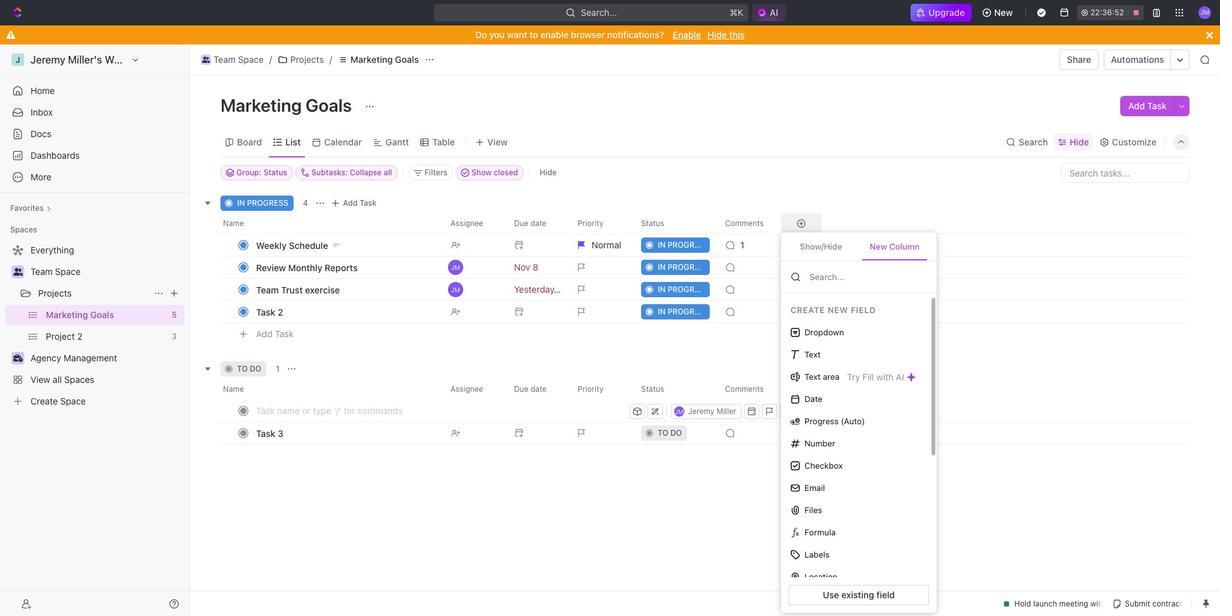 Task type: vqa. For each thing, say whether or not it's contained in the screenshot.
top GOALS
yes



Task type: locate. For each thing, give the bounding box(es) containing it.
0 vertical spatial due date
[[514, 219, 547, 228]]

comments for 1
[[725, 385, 764, 394]]

all inside view all spaces link
[[53, 375, 62, 385]]

1 due date button from the top
[[507, 214, 570, 234]]

0 horizontal spatial 1
[[276, 364, 280, 374]]

2 text from the top
[[805, 372, 821, 382]]

2 in progress button from the top
[[634, 256, 718, 279]]

tree containing everything
[[5, 240, 184, 412]]

1 vertical spatial status
[[642, 219, 665, 228]]

create
[[31, 396, 58, 407]]

1
[[741, 240, 745, 251], [276, 364, 280, 374]]

add down subtasks: collapse all
[[343, 198, 358, 208]]

project 2 link
[[46, 327, 167, 347]]

do down ‎task
[[250, 364, 261, 374]]

1 horizontal spatial all
[[384, 168, 392, 177]]

add task up the customize
[[1129, 100, 1167, 111]]

0 vertical spatial 1
[[741, 240, 745, 251]]

everything
[[31, 245, 74, 256]]

user group image
[[202, 57, 210, 63], [13, 268, 23, 276]]

new left 'column'
[[870, 242, 888, 252]]

add up the customize
[[1129, 100, 1146, 111]]

2 comments button from the top
[[718, 380, 781, 400]]

1 vertical spatial ai
[[896, 372, 905, 382]]

status for 4
[[642, 219, 665, 228]]

add task button
[[1121, 96, 1175, 116], [328, 196, 382, 211], [251, 327, 299, 342]]

board link
[[235, 133, 262, 151]]

to do inside dropdown button
[[658, 429, 682, 438]]

name button up weekly schedule link
[[221, 214, 443, 234]]

automations
[[1112, 54, 1165, 65]]

view up show closed
[[488, 136, 508, 147]]

closed
[[494, 168, 518, 177]]

1 horizontal spatial spaces
[[64, 375, 94, 385]]

0 vertical spatial ai
[[770, 7, 779, 18]]

task 3 link
[[253, 424, 441, 443]]

user group image inside sidebar navigation
[[13, 268, 23, 276]]

2 due date button from the top
[[507, 380, 570, 400]]

agency management link
[[31, 348, 182, 369]]

2 horizontal spatial to
[[658, 429, 669, 438]]

1 vertical spatial projects
[[38, 288, 72, 299]]

1 in progress button from the top
[[634, 234, 718, 257]]

1 horizontal spatial team space
[[214, 54, 264, 65]]

1 vertical spatial view
[[31, 375, 50, 385]]

1 vertical spatial comments
[[725, 385, 764, 394]]

jeremy miller's workspace
[[31, 54, 158, 65]]

0 vertical spatial name
[[223, 219, 244, 228]]

collapse
[[350, 168, 382, 177]]

share
[[1068, 54, 1092, 65]]

ai right ⌘k
[[770, 7, 779, 18]]

1 vertical spatial new
[[870, 242, 888, 252]]

0 vertical spatial comments button
[[718, 214, 781, 234]]

1 vertical spatial assignee
[[451, 385, 483, 394]]

1 text from the top
[[805, 350, 821, 360]]

comments up miller
[[725, 385, 764, 394]]

view up create
[[31, 375, 50, 385]]

share button
[[1060, 50, 1100, 70]]

hide left this
[[708, 29, 727, 40]]

1 assignee button from the top
[[443, 214, 507, 234]]

0 vertical spatial to
[[530, 29, 538, 40]]

2 inside sidebar navigation
[[77, 331, 83, 342]]

1 horizontal spatial goals
[[306, 95, 352, 116]]

2 vertical spatial marketing goals
[[46, 310, 114, 320]]

j
[[16, 55, 20, 65]]

2 vertical spatial add
[[256, 329, 273, 339]]

notifications?
[[608, 29, 664, 40]]

all right collapse
[[384, 168, 392, 177]]

0 vertical spatial add task
[[1129, 100, 1167, 111]]

tab list
[[781, 233, 937, 261]]

1 / from the left
[[269, 54, 272, 65]]

0 vertical spatial jeremy
[[31, 54, 65, 65]]

view button
[[471, 127, 512, 157]]

comments button for 1
[[718, 380, 781, 400]]

1 vertical spatial all
[[53, 375, 62, 385]]

1 name button from the top
[[221, 214, 443, 234]]

0 vertical spatial marketing goals
[[351, 54, 419, 65]]

2 vertical spatial space
[[60, 396, 86, 407]]

new for new column
[[870, 242, 888, 252]]

1 assignee from the top
[[451, 219, 483, 228]]

in progress
[[237, 198, 289, 208], [658, 240, 709, 250], [658, 263, 709, 272], [658, 285, 709, 294], [658, 307, 709, 317]]

due for 1
[[514, 385, 529, 394]]

1 vertical spatial jeremy
[[689, 407, 715, 416]]

hide right the search
[[1070, 136, 1090, 147]]

progress for team trust exercise
[[668, 285, 709, 294]]

to do down ‎task
[[237, 364, 261, 374]]

4 in progress button from the top
[[634, 301, 718, 324]]

assignee up task name or type '/' for commands text field
[[451, 385, 483, 394]]

team space
[[214, 54, 264, 65], [31, 266, 81, 277]]

0 vertical spatial text
[[805, 350, 821, 360]]

1 comments button from the top
[[718, 214, 781, 234]]

project 2
[[46, 331, 83, 342]]

1 inside dropdown button
[[741, 240, 745, 251]]

1 horizontal spatial marketing
[[221, 95, 302, 116]]

jeremy left miller
[[689, 407, 715, 416]]

team inside team trust exercise link
[[256, 285, 279, 295]]

0 vertical spatial due
[[514, 219, 529, 228]]

name button up task 3 link
[[221, 380, 443, 400]]

number
[[805, 439, 836, 449]]

list link
[[283, 133, 301, 151]]

1 horizontal spatial do
[[671, 429, 682, 438]]

2 name button from the top
[[221, 380, 443, 400]]

due date button
[[507, 214, 570, 234], [507, 380, 570, 400]]

tree
[[5, 240, 184, 412]]

add task button down ‎task 2
[[251, 327, 299, 342]]

1 horizontal spatial 2
[[278, 307, 283, 318]]

1 vertical spatial name button
[[221, 380, 443, 400]]

1 vertical spatial marketing
[[221, 95, 302, 116]]

add task down collapse
[[343, 198, 377, 208]]

date
[[531, 219, 547, 228], [531, 385, 547, 394]]

2 right the project
[[77, 331, 83, 342]]

text area
[[805, 372, 840, 382]]

docs
[[31, 128, 52, 139]]

comments button
[[718, 214, 781, 234], [718, 380, 781, 400]]

due for 4
[[514, 219, 529, 228]]

add task button down subtasks: collapse all
[[328, 196, 382, 211]]

1 vertical spatial to do
[[658, 429, 682, 438]]

spaces down favorites
[[10, 225, 37, 235]]

2 comments from the top
[[725, 385, 764, 394]]

name button
[[221, 214, 443, 234], [221, 380, 443, 400]]

marketing goals
[[351, 54, 419, 65], [221, 95, 356, 116], [46, 310, 114, 320]]

0 vertical spatial add task button
[[1121, 96, 1175, 116]]

subtasks: collapse all
[[312, 168, 392, 177]]

comments up 1 dropdown button
[[725, 219, 764, 228]]

normal button
[[570, 234, 634, 257]]

1 status button from the top
[[634, 214, 718, 234]]

to do down jm jeremy miller
[[658, 429, 682, 438]]

0 vertical spatial 2
[[278, 307, 283, 318]]

text left area
[[805, 372, 821, 382]]

agency
[[31, 353, 61, 364]]

0 vertical spatial name button
[[221, 214, 443, 234]]

email
[[805, 483, 826, 493]]

with
[[877, 372, 894, 382]]

filters
[[425, 168, 448, 177]]

2 for project 2
[[77, 331, 83, 342]]

2 due from the top
[[514, 385, 529, 394]]

schedule
[[289, 240, 328, 251]]

1 horizontal spatial add
[[343, 198, 358, 208]]

0 vertical spatial team space link
[[198, 52, 267, 67]]

0 vertical spatial status button
[[634, 214, 718, 234]]

business time image
[[13, 355, 23, 362]]

jeremy right j
[[31, 54, 65, 65]]

1 vertical spatial team space
[[31, 266, 81, 277]]

progress
[[247, 198, 289, 208], [668, 240, 709, 250], [668, 263, 709, 272], [668, 285, 709, 294], [668, 307, 709, 317]]

assignee button down show
[[443, 214, 507, 234]]

1 vertical spatial due
[[514, 385, 529, 394]]

weekly
[[256, 240, 287, 251]]

more button
[[5, 167, 184, 188]]

1 horizontal spatial jeremy
[[689, 407, 715, 416]]

0 horizontal spatial team
[[31, 266, 53, 277]]

2 vertical spatial team
[[256, 285, 279, 295]]

new right upgrade
[[995, 7, 1013, 18]]

1 vertical spatial spaces
[[64, 375, 94, 385]]

0 horizontal spatial spaces
[[10, 225, 37, 235]]

0 horizontal spatial ai
[[770, 7, 779, 18]]

view inside button
[[488, 136, 508, 147]]

projects inside sidebar navigation
[[38, 288, 72, 299]]

0 vertical spatial assignee
[[451, 219, 483, 228]]

table
[[433, 136, 455, 147]]

in for ‎task 2
[[658, 307, 666, 317]]

table link
[[430, 133, 455, 151]]

(auto)
[[841, 416, 865, 426]]

jm button for review monthly reports
[[443, 256, 507, 279]]

show
[[472, 168, 492, 177]]

assignee
[[451, 219, 483, 228], [451, 385, 483, 394]]

1 horizontal spatial ai
[[896, 372, 905, 382]]

1 date from the top
[[531, 219, 547, 228]]

2 horizontal spatial hide
[[1070, 136, 1090, 147]]

status button for 1
[[634, 380, 718, 400]]

1 vertical spatial due date
[[514, 385, 547, 394]]

priority button for 1
[[570, 380, 634, 400]]

use existing field
[[823, 590, 895, 601]]

to do
[[237, 364, 261, 374], [658, 429, 682, 438]]

subtasks:
[[312, 168, 348, 177]]

2 status button from the top
[[634, 380, 718, 400]]

do you want to enable browser notifications? enable hide this
[[476, 29, 745, 40]]

2 priority button from the top
[[570, 380, 634, 400]]

2 vertical spatial status
[[642, 385, 665, 394]]

2 right ‎task
[[278, 307, 283, 318]]

hide right "closed"
[[540, 168, 557, 177]]

spaces down agency management
[[64, 375, 94, 385]]

1 vertical spatial name
[[223, 385, 244, 394]]

1 priority button from the top
[[570, 214, 634, 234]]

0 horizontal spatial 2
[[77, 331, 83, 342]]

3 inside tree
[[172, 332, 177, 341]]

‎task 2 link
[[253, 303, 441, 321]]

hide inside button
[[540, 168, 557, 177]]

new
[[995, 7, 1013, 18], [870, 242, 888, 252]]

calendar link
[[322, 133, 362, 151]]

goals inside sidebar navigation
[[90, 310, 114, 320]]

0 vertical spatial hide
[[708, 29, 727, 40]]

1 comments from the top
[[725, 219, 764, 228]]

0 horizontal spatial /
[[269, 54, 272, 65]]

in progress button
[[634, 234, 718, 257], [634, 256, 718, 279], [634, 278, 718, 301], [634, 301, 718, 324]]

0 horizontal spatial marketing
[[46, 310, 88, 320]]

assignee for 4
[[451, 219, 483, 228]]

view all spaces link
[[5, 370, 182, 390]]

jm inside jm jeremy miller
[[675, 408, 684, 416]]

1 name from the top
[[223, 219, 244, 228]]

2 date from the top
[[531, 385, 547, 394]]

name
[[223, 219, 244, 228], [223, 385, 244, 394]]

add task down ‎task 2
[[256, 329, 294, 339]]

0 horizontal spatial add task
[[256, 329, 294, 339]]

assignee button up task name or type '/' for commands text field
[[443, 380, 507, 400]]

1 due from the top
[[514, 219, 529, 228]]

0 horizontal spatial jeremy
[[31, 54, 65, 65]]

spaces
[[10, 225, 37, 235], [64, 375, 94, 385]]

do down jm jeremy miller
[[671, 429, 682, 438]]

create space
[[31, 396, 86, 407]]

spaces inside tree
[[64, 375, 94, 385]]

2 due date from the top
[[514, 385, 547, 394]]

date for 1
[[531, 385, 547, 394]]

0 horizontal spatial add task button
[[251, 327, 299, 342]]

in progress for team trust exercise
[[658, 285, 709, 294]]

0 vertical spatial date
[[531, 219, 547, 228]]

all up the create space
[[53, 375, 62, 385]]

priority
[[578, 219, 604, 228], [578, 385, 604, 394]]

team inside sidebar navigation
[[31, 266, 53, 277]]

add
[[1129, 100, 1146, 111], [343, 198, 358, 208], [256, 329, 273, 339]]

0 horizontal spatial marketing goals link
[[46, 305, 167, 326]]

view button
[[471, 133, 512, 151]]

2 vertical spatial to
[[658, 429, 669, 438]]

hide button
[[535, 165, 562, 181]]

1 vertical spatial projects link
[[38, 284, 149, 304]]

0 vertical spatial spaces
[[10, 225, 37, 235]]

0 vertical spatial 3
[[172, 332, 177, 341]]

1 priority from the top
[[578, 219, 604, 228]]

0 vertical spatial goals
[[395, 54, 419, 65]]

assignee button
[[443, 214, 507, 234], [443, 380, 507, 400]]

comments button for 4
[[718, 214, 781, 234]]

dashboards link
[[5, 146, 184, 166]]

in for review monthly reports
[[658, 263, 666, 272]]

priority for 1
[[578, 385, 604, 394]]

1 horizontal spatial user group image
[[202, 57, 210, 63]]

assignee down show
[[451, 219, 483, 228]]

view inside tree
[[31, 375, 50, 385]]

2 horizontal spatial add
[[1129, 100, 1146, 111]]

1 due date from the top
[[514, 219, 547, 228]]

due
[[514, 219, 529, 228], [514, 385, 529, 394]]

upgrade
[[929, 7, 966, 18]]

new inside tab list
[[870, 242, 888, 252]]

all
[[384, 168, 392, 177], [53, 375, 62, 385]]

0 vertical spatial do
[[250, 364, 261, 374]]

3 in progress button from the top
[[634, 278, 718, 301]]

2 assignee from the top
[[451, 385, 483, 394]]

projects
[[290, 54, 324, 65], [38, 288, 72, 299]]

0 vertical spatial space
[[238, 54, 264, 65]]

2 vertical spatial add task button
[[251, 327, 299, 342]]

1 vertical spatial assignee button
[[443, 380, 507, 400]]

2 / from the left
[[330, 54, 332, 65]]

add down ‎task
[[256, 329, 273, 339]]

2 assignee button from the top
[[443, 380, 507, 400]]

ai right with in the bottom right of the page
[[896, 372, 905, 382]]

2 priority from the top
[[578, 385, 604, 394]]

add task button up the customize
[[1121, 96, 1175, 116]]

in progress for review monthly reports
[[658, 263, 709, 272]]

0 horizontal spatial view
[[31, 375, 50, 385]]

0 horizontal spatial team space
[[31, 266, 81, 277]]

1 horizontal spatial view
[[488, 136, 508, 147]]

1 vertical spatial team space link
[[31, 262, 182, 282]]

projects link
[[275, 52, 327, 67], [38, 284, 149, 304]]

Search field
[[809, 271, 927, 283]]

text up text area
[[805, 350, 821, 360]]

1 horizontal spatial add task button
[[328, 196, 382, 211]]

1 vertical spatial do
[[671, 429, 682, 438]]

assignee button for 4
[[443, 214, 507, 234]]

1 vertical spatial 2
[[77, 331, 83, 342]]

inbox link
[[5, 102, 184, 123]]

2 horizontal spatial marketing
[[351, 54, 393, 65]]

due date
[[514, 219, 547, 228], [514, 385, 547, 394]]

trust
[[281, 285, 303, 295]]

5
[[172, 310, 177, 320]]

enable
[[673, 29, 701, 40]]

2 inside "link"
[[278, 307, 283, 318]]

2 name from the top
[[223, 385, 244, 394]]

1 horizontal spatial team space link
[[198, 52, 267, 67]]

show closed button
[[456, 165, 524, 181]]

list
[[286, 136, 301, 147]]

0 horizontal spatial team space link
[[31, 262, 182, 282]]

1 horizontal spatial to
[[530, 29, 538, 40]]



Task type: describe. For each thing, give the bounding box(es) containing it.
files
[[805, 505, 823, 515]]

customize button
[[1096, 133, 1161, 151]]

checkbox
[[805, 461, 843, 471]]

hide inside dropdown button
[[1070, 136, 1090, 147]]

location
[[805, 572, 838, 582]]

sidebar navigation
[[0, 45, 193, 617]]

22:36:52 button
[[1078, 5, 1145, 20]]

progress
[[805, 416, 839, 426]]

ai button
[[752, 4, 786, 22]]

1 vertical spatial add task button
[[328, 196, 382, 211]]

view for view
[[488, 136, 508, 147]]

due date for 4
[[514, 219, 547, 228]]

review
[[256, 262, 286, 273]]

team space inside tree
[[31, 266, 81, 277]]

1 vertical spatial add
[[343, 198, 358, 208]]

0 vertical spatial marketing goals link
[[335, 52, 422, 67]]

enable
[[541, 29, 569, 40]]

reports
[[325, 262, 358, 273]]

text for text
[[805, 350, 821, 360]]

do inside to do dropdown button
[[671, 429, 682, 438]]

new column button
[[863, 234, 928, 261]]

1 vertical spatial 1
[[276, 364, 280, 374]]

1 vertical spatial marketing goals
[[221, 95, 356, 116]]

status button for 4
[[634, 214, 718, 234]]

progress for review monthly reports
[[668, 263, 709, 272]]

agency management
[[31, 353, 117, 364]]

0 vertical spatial all
[[384, 168, 392, 177]]

this
[[730, 29, 745, 40]]

dashboards
[[31, 150, 80, 161]]

2 horizontal spatial goals
[[395, 54, 419, 65]]

0 vertical spatial user group image
[[202, 57, 210, 63]]

0 horizontal spatial to do
[[237, 364, 261, 374]]

customize
[[1113, 136, 1157, 147]]

new button
[[977, 3, 1021, 23]]

to inside dropdown button
[[658, 429, 669, 438]]

exercise
[[305, 285, 340, 295]]

field
[[877, 590, 895, 601]]

marketing inside sidebar navigation
[[46, 310, 88, 320]]

0 horizontal spatial projects link
[[38, 284, 149, 304]]

due date for 1
[[514, 385, 547, 394]]

fill
[[863, 372, 874, 382]]

assignee for 1
[[451, 385, 483, 394]]

Task name or type '/' for commands text field
[[256, 401, 628, 421]]

2 for ‎task 2
[[278, 307, 283, 318]]

text for text area
[[805, 372, 821, 382]]

in progress button for ‎task 2
[[634, 301, 718, 324]]

date for 4
[[531, 219, 547, 228]]

assignee button for 1
[[443, 380, 507, 400]]

⌘k
[[730, 7, 744, 18]]

monthly
[[288, 262, 323, 273]]

new for new
[[995, 7, 1013, 18]]

1 vertical spatial marketing goals link
[[46, 305, 167, 326]]

priority button for 4
[[570, 214, 634, 234]]

1 vertical spatial goals
[[306, 95, 352, 116]]

2 horizontal spatial add task
[[1129, 100, 1167, 111]]

tree inside sidebar navigation
[[5, 240, 184, 412]]

0 vertical spatial projects link
[[275, 52, 327, 67]]

ai inside 'button'
[[770, 7, 779, 18]]

miller's
[[68, 54, 102, 65]]

0 vertical spatial add
[[1129, 100, 1146, 111]]

everything link
[[5, 240, 182, 261]]

management
[[64, 353, 117, 364]]

view for view all spaces
[[31, 375, 50, 385]]

to do button
[[634, 422, 718, 445]]

2 horizontal spatial add task button
[[1121, 96, 1175, 116]]

inbox
[[31, 107, 53, 118]]

home link
[[5, 81, 184, 101]]

1 vertical spatial space
[[55, 266, 81, 277]]

miller
[[717, 407, 737, 416]]

show closed
[[472, 168, 518, 177]]

jeremy miller's workspace, , element
[[11, 53, 24, 66]]

comments for 4
[[725, 219, 764, 228]]

group: status
[[237, 168, 287, 177]]

group:
[[237, 168, 262, 177]]

progress for ‎task 2
[[668, 307, 709, 317]]

favorites button
[[5, 201, 56, 216]]

more
[[31, 172, 52, 182]]

hide button
[[1055, 133, 1094, 151]]

‎task
[[256, 307, 276, 318]]

try
[[848, 372, 861, 382]]

0 vertical spatial team
[[214, 54, 236, 65]]

1 horizontal spatial projects
[[290, 54, 324, 65]]

view all spaces
[[31, 375, 94, 385]]

cancel button
[[803, 404, 838, 419]]

progress (auto)
[[805, 416, 865, 426]]

date
[[805, 394, 823, 404]]

status for 1
[[642, 385, 665, 394]]

cancel
[[808, 407, 833, 416]]

show/hide button
[[791, 234, 852, 261]]

workspace
[[105, 54, 158, 65]]

due date button for 4
[[507, 214, 570, 234]]

jm button for team trust exercise
[[443, 278, 507, 301]]

search...
[[581, 7, 618, 18]]

favorites
[[10, 203, 44, 213]]

space inside 'link'
[[60, 396, 86, 407]]

gantt
[[386, 136, 409, 147]]

in progress button for review monthly reports
[[634, 256, 718, 279]]

review monthly reports
[[256, 262, 358, 273]]

1 button
[[718, 234, 781, 257]]

jm jeremy miller
[[675, 407, 737, 416]]

jeremy inside sidebar navigation
[[31, 54, 65, 65]]

new column
[[870, 242, 920, 252]]

project
[[46, 331, 75, 342]]

normal
[[592, 240, 622, 251]]

1 horizontal spatial hide
[[708, 29, 727, 40]]

0 vertical spatial marketing
[[351, 54, 393, 65]]

want
[[507, 29, 528, 40]]

Search tasks... text field
[[1062, 163, 1190, 182]]

create space link
[[5, 392, 182, 412]]

priority for 4
[[578, 219, 604, 228]]

in for team trust exercise
[[658, 285, 666, 294]]

browser
[[571, 29, 605, 40]]

search button
[[1003, 133, 1052, 151]]

review monthly reports link
[[253, 258, 441, 277]]

1 horizontal spatial add task
[[343, 198, 377, 208]]

calendar
[[324, 136, 362, 147]]

dropdown
[[805, 327, 845, 337]]

filters button
[[409, 165, 453, 181]]

due date button for 1
[[507, 380, 570, 400]]

existing
[[842, 590, 875, 601]]

in progress button for team trust exercise
[[634, 278, 718, 301]]

search
[[1019, 136, 1049, 147]]

tab list containing show/hide
[[781, 233, 937, 261]]

0 vertical spatial status
[[264, 168, 287, 177]]

4
[[303, 198, 308, 208]]

task 3
[[256, 428, 284, 439]]

weekly schedule link
[[253, 236, 441, 255]]

marketing goals inside tree
[[46, 310, 114, 320]]

team trust exercise
[[256, 285, 340, 295]]

board
[[237, 136, 262, 147]]

weekly schedule
[[256, 240, 328, 251]]

in progress for ‎task 2
[[658, 307, 709, 317]]

you
[[490, 29, 505, 40]]

do
[[476, 29, 487, 40]]

‎task 2
[[256, 307, 283, 318]]

1 vertical spatial to
[[237, 364, 248, 374]]

2 vertical spatial add task
[[256, 329, 294, 339]]

1 horizontal spatial 3
[[278, 428, 284, 439]]

gantt link
[[383, 133, 409, 151]]

22:36:52
[[1091, 8, 1125, 17]]



